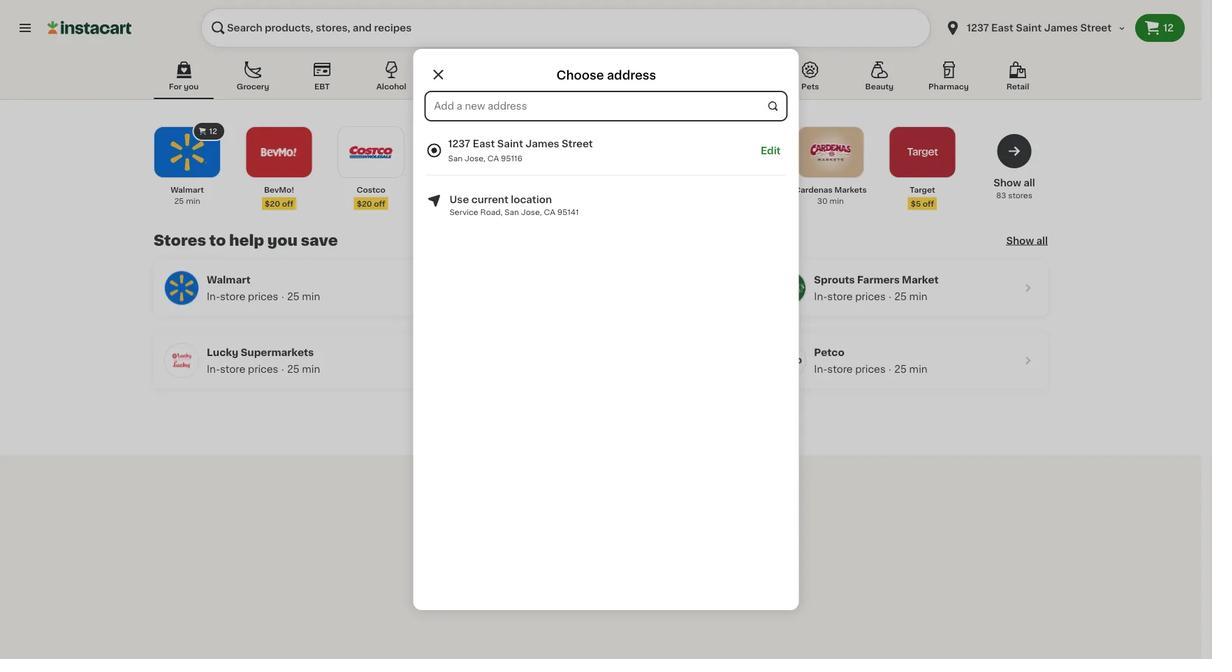 Task type: vqa. For each thing, say whether or not it's contained in the screenshot.
Lucky Supermarkets's in-
yes



Task type: locate. For each thing, give the bounding box(es) containing it.
0 vertical spatial show
[[994, 178, 1022, 188]]

stores
[[1009, 192, 1033, 200]]

location
[[511, 195, 552, 204]]

off inside bevmo! $20 off
[[282, 200, 294, 208]]

0 vertical spatial farmers
[[736, 186, 768, 194]]

1 vertical spatial all
[[1037, 236, 1048, 246]]

30
[[450, 197, 460, 205], [818, 197, 828, 205]]

supermarkets
[[241, 348, 314, 358]]

off
[[282, 200, 294, 208], [374, 200, 386, 208], [923, 200, 935, 208]]

0 horizontal spatial walmart
[[171, 186, 204, 194]]

$20 inside costco $20 off
[[357, 200, 372, 208]]

2 30 from the left
[[818, 197, 828, 205]]

show inside show all 83 stores
[[994, 178, 1022, 188]]

in-store prices
[[207, 292, 278, 302], [815, 292, 886, 302], [207, 365, 278, 374], [815, 365, 886, 374]]

in- down the "lucky"
[[207, 365, 220, 374]]

1 vertical spatial walmart
[[207, 275, 251, 285]]

walmart for walmart
[[207, 275, 251, 285]]

12 button
[[1136, 14, 1185, 42]]

1 vertical spatial sprouts
[[815, 275, 855, 285]]

store down the "lucky"
[[220, 365, 246, 374]]

20 min
[[542, 197, 568, 205]]

jose, down east
[[465, 154, 486, 162]]

in-store prices down stores to help you save
[[207, 292, 278, 302]]

show for show all
[[1007, 236, 1035, 246]]

jose, down location
[[521, 208, 542, 216]]

grocery button
[[223, 59, 283, 99]]

all inside show all 83 stores
[[1024, 178, 1036, 188]]

beauty button
[[850, 59, 910, 99]]

store up "petco"
[[828, 292, 853, 302]]

12
[[1164, 23, 1174, 33], [209, 128, 217, 135]]

for you
[[169, 83, 199, 91]]

3 off from the left
[[923, 200, 935, 208]]

in- for sprouts farmers market
[[815, 292, 828, 302]]

0 vertical spatial jose,
[[465, 154, 486, 162]]

0 horizontal spatial sprouts farmers market
[[703, 186, 798, 194]]

0 vertical spatial market
[[770, 186, 798, 194]]

0 vertical spatial sprouts farmers market
[[703, 186, 798, 194]]

pharmacy button
[[919, 59, 979, 99]]

1 $20 from the left
[[265, 200, 280, 208]]

sprouts
[[703, 186, 734, 194], [815, 275, 855, 285]]

alcohol
[[377, 83, 407, 91]]

25 min for petco
[[895, 365, 928, 374]]

show inside popup button
[[1007, 236, 1035, 246]]

show up 83
[[994, 178, 1022, 188]]

store
[[220, 292, 246, 302], [828, 292, 853, 302], [220, 365, 246, 374], [828, 365, 853, 374]]

show
[[994, 178, 1022, 188], [1007, 236, 1035, 246]]

0 horizontal spatial all
[[1024, 178, 1036, 188]]

ca down east
[[488, 154, 499, 162]]

1 horizontal spatial all
[[1037, 236, 1048, 246]]

0 vertical spatial all
[[1024, 178, 1036, 188]]

1 off from the left
[[282, 200, 294, 208]]

1 vertical spatial you
[[268, 233, 298, 248]]

0 vertical spatial 12
[[1164, 23, 1174, 33]]

use current location service road, san jose, ca 95141
[[450, 195, 579, 216]]

$20 inside bevmo! $20 off
[[265, 200, 280, 208]]

0 horizontal spatial you
[[184, 83, 199, 91]]

san down the 1237
[[448, 154, 463, 162]]

san inside 1237 east saint james street san jose, ca 95116
[[448, 154, 463, 162]]

  text field
[[426, 92, 787, 120]]

0 horizontal spatial san
[[448, 154, 463, 162]]

2 horizontal spatial off
[[923, 200, 935, 208]]

off inside target $5 off
[[923, 200, 935, 208]]

prices
[[248, 292, 278, 302], [856, 292, 886, 302], [248, 365, 278, 374], [856, 365, 886, 374]]

target $5 off
[[910, 186, 936, 208]]

shop categories tab list
[[154, 59, 1048, 99]]

cardenas markets 30 min
[[795, 186, 867, 205]]

off down 'bevmo!'
[[282, 200, 294, 208]]

in- for lucky supermarkets
[[207, 365, 220, 374]]

in-
[[207, 292, 220, 302], [815, 292, 828, 302], [207, 365, 220, 374], [815, 365, 828, 374]]

25 min for sprouts farmers market
[[895, 292, 928, 302]]

0 horizontal spatial 30
[[450, 197, 460, 205]]

0 horizontal spatial jose,
[[465, 154, 486, 162]]

0 horizontal spatial sprouts
[[703, 186, 734, 194]]

0 horizontal spatial farmers
[[736, 186, 768, 194]]

0 vertical spatial ca
[[488, 154, 499, 162]]

ca inside 1237 east saint james street san jose, ca 95116
[[488, 154, 499, 162]]

1 vertical spatial sprouts farmers market
[[815, 275, 939, 285]]

prices for lucky supermarkets
[[248, 365, 278, 374]]

min
[[186, 197, 200, 205], [462, 197, 476, 205], [554, 197, 568, 205], [830, 197, 844, 205], [302, 292, 320, 302], [910, 292, 928, 302], [302, 365, 320, 374], [910, 365, 928, 374]]

1 horizontal spatial 12
[[1164, 23, 1174, 33]]

min inside 20 min link
[[554, 197, 568, 205]]

in-store prices up "petco"
[[815, 292, 886, 302]]

in- up "petco"
[[815, 292, 828, 302]]

1 horizontal spatial you
[[268, 233, 298, 248]]

$20
[[265, 200, 280, 208], [357, 200, 372, 208]]

walmart for walmart 25 min
[[171, 186, 204, 194]]

pets button
[[781, 59, 841, 99]]

1 horizontal spatial $20
[[357, 200, 372, 208]]

1 30 from the left
[[450, 197, 460, 205]]

choose address dialog
[[413, 49, 799, 611]]

ebt button
[[292, 59, 352, 99]]

use
[[450, 195, 469, 204]]

you
[[184, 83, 199, 91], [268, 233, 298, 248]]

you inside button
[[184, 83, 199, 91]]

30 inside foodmaxx 30 min
[[450, 197, 460, 205]]

target
[[910, 186, 936, 194]]

convenience button
[[569, 59, 633, 99]]

you inside tab panel
[[268, 233, 298, 248]]

30 inside cardenas markets 30 min
[[818, 197, 828, 205]]

store up the "lucky"
[[220, 292, 246, 302]]

jose, inside 1237 east saint james street san jose, ca 95116
[[465, 154, 486, 162]]

0 vertical spatial you
[[184, 83, 199, 91]]

0 horizontal spatial $20
[[265, 200, 280, 208]]

ca
[[488, 154, 499, 162], [544, 208, 556, 216]]

25 inside walmart 25 min
[[174, 197, 184, 205]]

all
[[1024, 178, 1036, 188], [1037, 236, 1048, 246]]

all for show all
[[1037, 236, 1048, 246]]

30 down cardenas on the top right
[[818, 197, 828, 205]]

0 horizontal spatial market
[[770, 186, 798, 194]]

san
[[448, 154, 463, 162], [505, 208, 519, 216]]

stores
[[154, 233, 206, 248]]

0 vertical spatial walmart
[[171, 186, 204, 194]]

walmart up stores
[[171, 186, 204, 194]]

1 vertical spatial ca
[[544, 208, 556, 216]]

30 down foodmaxx
[[450, 197, 460, 205]]

walmart
[[171, 186, 204, 194], [207, 275, 251, 285]]

stores to help you save tab panel
[[147, 122, 1055, 389]]

in- down to at the left of the page
[[207, 292, 220, 302]]

1 vertical spatial 12
[[209, 128, 217, 135]]

off for bevmo! $20 off
[[282, 200, 294, 208]]

show down stores
[[1007, 236, 1035, 246]]

1237
[[448, 139, 471, 149]]

2 $20 from the left
[[357, 200, 372, 208]]

min inside cardenas markets 30 min
[[830, 197, 844, 205]]

choose
[[557, 70, 604, 81]]

$20 down 'bevmo!'
[[265, 200, 280, 208]]

choose address
[[557, 70, 657, 81]]

  text field inside the choose address 'dialog'
[[426, 92, 787, 120]]

sprouts farmers market
[[703, 186, 798, 194], [815, 275, 939, 285]]

costco $20 off
[[357, 186, 386, 208]]

walmart down to at the left of the page
[[207, 275, 251, 285]]

foodmaxx 30 min
[[442, 186, 484, 205]]

in-store prices down lucky supermarkets
[[207, 365, 278, 374]]

petco
[[815, 348, 845, 358]]

jose,
[[465, 154, 486, 162], [521, 208, 542, 216]]

jose, inside use current location service road, san jose, ca 95141
[[521, 208, 542, 216]]

0 horizontal spatial off
[[282, 200, 294, 208]]

1 horizontal spatial market
[[902, 275, 939, 285]]

store for lucky supermarkets
[[220, 365, 246, 374]]

off down costco
[[374, 200, 386, 208]]

1 horizontal spatial jose,
[[521, 208, 542, 216]]

1 horizontal spatial walmart
[[207, 275, 251, 285]]

prices for petco
[[856, 365, 886, 374]]

0 horizontal spatial 12
[[209, 128, 217, 135]]

pets
[[802, 83, 820, 91]]

ebt
[[315, 83, 330, 91]]

1 vertical spatial san
[[505, 208, 519, 216]]

$20 down costco
[[357, 200, 372, 208]]

ca inside use current location service road, san jose, ca 95141
[[544, 208, 556, 216]]

market
[[770, 186, 798, 194], [902, 275, 939, 285]]

1 horizontal spatial farmers
[[858, 275, 900, 285]]

costco
[[357, 186, 386, 194]]

1 horizontal spatial ca
[[544, 208, 556, 216]]

grocery
[[237, 83, 269, 91]]

lucky supermarkets
[[207, 348, 314, 358]]

off inside costco $20 off
[[374, 200, 386, 208]]

store down "petco"
[[828, 365, 853, 374]]

jose, for east
[[465, 154, 486, 162]]

you right help
[[268, 233, 298, 248]]

san right road, on the top left of the page
[[505, 208, 519, 216]]

retail button
[[988, 59, 1048, 99]]

25
[[174, 197, 184, 205], [287, 292, 300, 302], [895, 292, 907, 302], [287, 365, 300, 374], [895, 365, 907, 374]]

ca down 20
[[544, 208, 556, 216]]

farmers
[[736, 186, 768, 194], [858, 275, 900, 285]]

off right $5
[[923, 200, 935, 208]]

1 horizontal spatial off
[[374, 200, 386, 208]]

83
[[997, 192, 1007, 200]]

in- down "petco"
[[815, 365, 828, 374]]

1 horizontal spatial san
[[505, 208, 519, 216]]

1 vertical spatial show
[[1007, 236, 1035, 246]]

all inside popup button
[[1037, 236, 1048, 246]]

25 min
[[287, 292, 320, 302], [895, 292, 928, 302], [287, 365, 320, 374], [895, 365, 928, 374]]

search address image
[[767, 100, 780, 113]]

1 horizontal spatial 30
[[818, 197, 828, 205]]

saint
[[497, 139, 523, 149]]

service
[[450, 208, 479, 216]]

stores to help you save
[[154, 233, 338, 248]]

2 off from the left
[[374, 200, 386, 208]]

$20 for costco $20 off
[[357, 200, 372, 208]]

in-store prices for petco
[[815, 365, 886, 374]]

0 vertical spatial san
[[448, 154, 463, 162]]

san inside use current location service road, san jose, ca 95141
[[505, 208, 519, 216]]

you right for
[[184, 83, 199, 91]]

25 for sprouts farmers market
[[895, 292, 907, 302]]

in-store prices down "petco"
[[815, 365, 886, 374]]

1 vertical spatial jose,
[[521, 208, 542, 216]]

0 horizontal spatial ca
[[488, 154, 499, 162]]



Task type: describe. For each thing, give the bounding box(es) containing it.
convenience
[[575, 83, 627, 91]]

instacart image
[[48, 20, 131, 36]]

street
[[562, 139, 593, 149]]

bevmo!
[[264, 186, 294, 194]]

$5
[[911, 200, 921, 208]]

show all
[[1007, 236, 1048, 246]]

for you button
[[154, 59, 214, 99]]

ca for location
[[544, 208, 556, 216]]

25 min for lucky supermarkets
[[287, 365, 320, 374]]

in- for petco
[[815, 365, 828, 374]]

all for show all 83 stores
[[1024, 178, 1036, 188]]

pharmacy
[[929, 83, 969, 91]]

cardenas
[[795, 186, 833, 194]]

show all button
[[1007, 234, 1048, 248]]

store for sprouts farmers market
[[828, 292, 853, 302]]

markets
[[835, 186, 867, 194]]

retail
[[1007, 83, 1030, 91]]

off for costco $20 off
[[374, 200, 386, 208]]

edit button
[[756, 137, 787, 164]]

save
[[301, 233, 338, 248]]

store for walmart
[[220, 292, 246, 302]]

in-store prices for walmart
[[207, 292, 278, 302]]

20
[[542, 197, 552, 205]]

east
[[473, 139, 495, 149]]

sprouts farmers market link
[[703, 127, 798, 207]]

current
[[472, 195, 509, 204]]

1 vertical spatial market
[[902, 275, 939, 285]]

25 min for walmart
[[287, 292, 320, 302]]

james
[[526, 139, 560, 149]]

ca for saint
[[488, 154, 499, 162]]

1 vertical spatial farmers
[[858, 275, 900, 285]]

to
[[209, 233, 226, 248]]

95116
[[501, 154, 523, 162]]

25 for petco
[[895, 365, 907, 374]]

1237 east saint james street san jose, ca 95116
[[448, 139, 593, 162]]

foodmaxx
[[442, 186, 484, 194]]

off for target $5 off
[[923, 200, 935, 208]]

95141
[[558, 208, 579, 216]]

show for show all 83 stores
[[994, 178, 1022, 188]]

prices for sprouts farmers market
[[856, 292, 886, 302]]

road,
[[481, 208, 503, 216]]

alcohol button
[[361, 59, 422, 99]]

0 vertical spatial sprouts
[[703, 186, 734, 194]]

bevmo! $20 off
[[264, 186, 294, 208]]

store for petco
[[828, 365, 853, 374]]

min inside walmart 25 min
[[186, 197, 200, 205]]

jose, for current
[[521, 208, 542, 216]]

prices for walmart
[[248, 292, 278, 302]]

1 horizontal spatial sprouts farmers market
[[815, 275, 939, 285]]

edit
[[761, 146, 781, 155]]

in-store prices for lucky supermarkets
[[207, 365, 278, 374]]

$20 for bevmo! $20 off
[[265, 200, 280, 208]]

san for east
[[448, 154, 463, 162]]

12 inside button
[[1164, 23, 1174, 33]]

in-store prices for sprouts farmers market
[[815, 292, 886, 302]]

walmart 25 min
[[171, 186, 204, 205]]

address
[[607, 70, 657, 81]]

25 for lucky supermarkets
[[287, 365, 300, 374]]

12 inside stores to help you save tab panel
[[209, 128, 217, 135]]

in- for walmart
[[207, 292, 220, 302]]

25 for walmart
[[287, 292, 300, 302]]

beauty
[[866, 83, 894, 91]]

1 horizontal spatial sprouts
[[815, 275, 855, 285]]

san for current
[[505, 208, 519, 216]]

lucky
[[207, 348, 239, 358]]

help
[[229, 233, 264, 248]]

for
[[169, 83, 182, 91]]

20 min link
[[519, 127, 591, 207]]

min inside foodmaxx 30 min
[[462, 197, 476, 205]]

show all 83 stores
[[994, 178, 1036, 200]]



